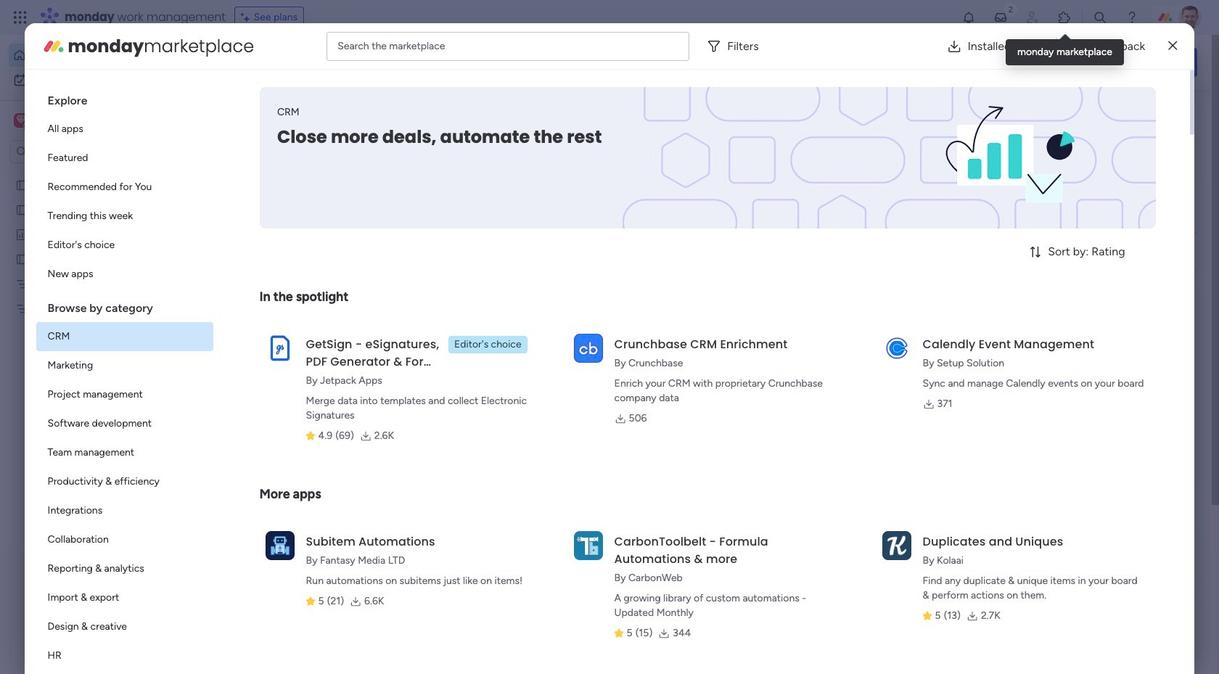 Task type: describe. For each thing, give the bounding box(es) containing it.
dapulse x slim image
[[1176, 105, 1194, 123]]

1 public board image from the top
[[15, 203, 29, 216]]

check circle image
[[1002, 155, 1011, 166]]

public board image
[[15, 178, 29, 192]]

2 public board image from the top
[[15, 252, 29, 266]]

terry turtle image
[[1179, 6, 1202, 29]]

v2 bolt switch image
[[1105, 54, 1114, 70]]

quick search results list box
[[224, 136, 945, 506]]

Search in workspace field
[[30, 143, 121, 160]]

search everything image
[[1094, 10, 1108, 25]]

notifications image
[[962, 10, 977, 25]]

v2 user feedback image
[[992, 54, 1003, 70]]

2 circle o image from the top
[[1002, 192, 1011, 203]]

public dashboard image
[[15, 227, 29, 241]]

templates image image
[[993, 292, 1185, 392]]

2 image
[[1005, 1, 1018, 17]]

3 circle o image from the top
[[1002, 210, 1011, 221]]

2 heading from the top
[[36, 289, 213, 322]]



Task type: locate. For each thing, give the bounding box(es) containing it.
1 heading from the top
[[36, 81, 213, 115]]

list box
[[36, 81, 213, 675], [0, 170, 185, 517]]

0 horizontal spatial monday marketplace image
[[42, 34, 65, 58]]

banner logo image
[[874, 87, 1139, 229]]

0 vertical spatial monday marketplace image
[[1058, 10, 1072, 25]]

0 vertical spatial circle o image
[[1002, 173, 1011, 184]]

1 vertical spatial monday marketplace image
[[42, 34, 65, 58]]

0 vertical spatial heading
[[36, 81, 213, 115]]

1 circle o image from the top
[[1002, 173, 1011, 184]]

help image
[[1125, 10, 1140, 25]]

public board image down the 'public dashboard' "image" on the top left of the page
[[15, 252, 29, 266]]

1 vertical spatial circle o image
[[1002, 192, 1011, 203]]

update feed image
[[994, 10, 1009, 25]]

2 workspace image from the left
[[16, 113, 26, 129]]

public board image down public board image
[[15, 203, 29, 216]]

0 vertical spatial public board image
[[15, 203, 29, 216]]

1 workspace image from the left
[[14, 113, 28, 129]]

public board image
[[15, 203, 29, 216], [15, 252, 29, 266]]

select product image
[[13, 10, 28, 25]]

see plans image
[[241, 9, 254, 25]]

circle o image
[[1002, 173, 1011, 184], [1002, 192, 1011, 203], [1002, 210, 1011, 221]]

1 vertical spatial heading
[[36, 289, 213, 322]]

1 horizontal spatial monday marketplace image
[[1058, 10, 1072, 25]]

dapulse x slim image
[[1169, 37, 1178, 55]]

1 vertical spatial public board image
[[15, 252, 29, 266]]

app logo image
[[265, 334, 295, 363], [574, 334, 603, 363], [883, 334, 912, 363], [574, 531, 603, 560], [265, 531, 295, 560], [883, 531, 912, 560]]

getting started element
[[980, 529, 1198, 587]]

2 element
[[371, 547, 388, 564]]

heading
[[36, 81, 213, 115], [36, 289, 213, 322]]

monday marketplace image
[[1058, 10, 1072, 25], [42, 34, 65, 58]]

workspace selection element
[[14, 112, 121, 131]]

option
[[9, 44, 176, 67], [9, 68, 176, 91], [36, 115, 213, 144], [36, 144, 213, 173], [0, 172, 185, 175], [36, 173, 213, 202], [36, 202, 213, 231], [36, 231, 213, 260], [36, 260, 213, 289], [36, 322, 213, 351], [36, 351, 213, 380], [36, 380, 213, 410], [36, 410, 213, 439], [36, 439, 213, 468], [36, 468, 213, 497], [36, 497, 213, 526], [36, 526, 213, 555], [36, 555, 213, 584], [36, 584, 213, 613], [36, 613, 213, 642], [36, 642, 213, 671]]

check circle image
[[1002, 136, 1011, 147]]

workspace image
[[14, 113, 28, 129], [16, 113, 26, 129]]

2 vertical spatial circle o image
[[1002, 210, 1011, 221]]



Task type: vqa. For each thing, say whether or not it's contained in the screenshot.
second status field from the bottom
no



